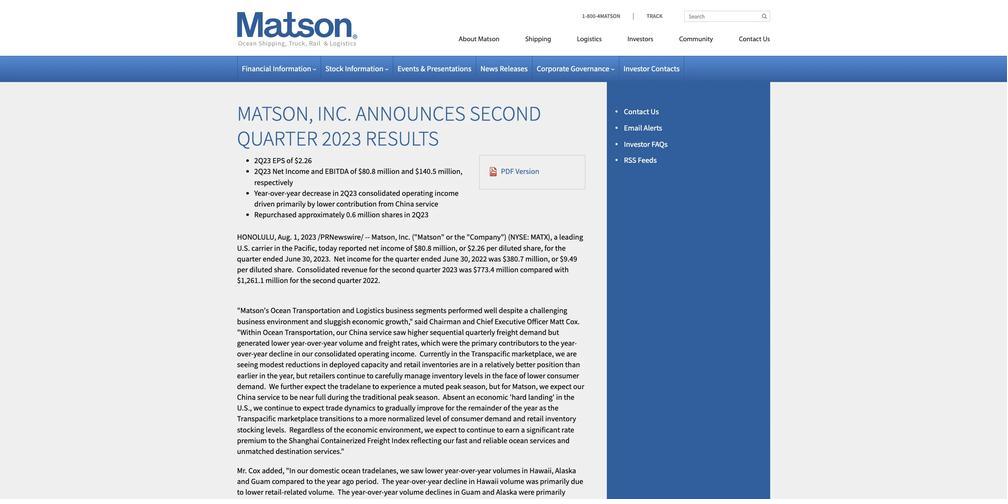 Task type: describe. For each thing, give the bounding box(es) containing it.
year- up than
[[561, 338, 577, 348]]

decrease
[[302, 188, 331, 198]]

experience
[[381, 382, 416, 391]]

in inside volume was primarily due to lower retail-related volume.  the year-over-year volume declines in
[[454, 488, 460, 497]]

investor for investor faqs
[[624, 139, 650, 149]]

contributors
[[499, 338, 539, 348]]

community
[[679, 36, 713, 43]]

of right ebitda
[[350, 167, 357, 176]]

1 vertical spatial or
[[459, 243, 466, 253]]

during
[[327, 392, 349, 402]]

of right the level on the bottom left
[[443, 414, 449, 424]]

decline inside service saw higher sequential quarterly freight demand but generated lower year-over-year volume and freight rates, which were the primary contributors to the year- over-year decline in our consolidated operating income.  currently in the transpacific marketplace, we are seeing modest reductions in deployed capacity and retail inventories are in a relatively better position than earlier in the year, but retailers continue to carefully manage inventory levels in the face of lower consumer demand.  we further expect the tradelane to experience a muted peak season, but for matson, we expect our china service to be near full during the traditional peak season.  absent an economic 'hard landing' in the u.s.
[[269, 349, 293, 359]]

over- up the in
[[461, 466, 477, 476]]

declines
[[425, 488, 452, 497]]

in up reductions
[[294, 349, 300, 359]]

and up sluggish
[[342, 306, 354, 316]]

0 vertical spatial contact us link
[[726, 32, 770, 49]]

about
[[459, 36, 477, 43]]

transpacific inside service saw higher sequential quarterly freight demand but generated lower year-over-year volume and freight rates, which were the primary contributors to the year- over-year decline in our consolidated operating income.  currently in the transpacific marketplace, we are seeing modest reductions in deployed capacity and retail inventories are in a relatively better position than earlier in the year, but retailers continue to carefully manage inventory levels in the face of lower consumer demand.  we further expect the tradelane to experience a muted peak season, but for matson, we expect our china service to be near full during the traditional peak season.  absent an economic 'hard landing' in the u.s.
[[471, 349, 510, 359]]

a inside "matson's ocean transportation and logistics business segments performed well despite a challenging business environment and sluggish economic growth," said chairman and chief executive officer
[[524, 306, 528, 316]]

to down dynamics
[[356, 414, 362, 424]]

0 vertical spatial hawaii
[[530, 466, 552, 476]]

in down 'modest'
[[259, 371, 265, 381]]

ebitda
[[325, 167, 349, 176]]

seafood
[[376, 498, 402, 499]]

1 vertical spatial service
[[369, 327, 392, 337]]

investor for investor contacts
[[624, 64, 650, 73]]

our down than
[[573, 382, 584, 391]]

and up 'capacity'
[[365, 338, 377, 348]]

full
[[315, 392, 326, 402]]

in up retailers
[[322, 360, 328, 370]]

primary
[[471, 338, 497, 348]]

the down 'hard
[[511, 403, 522, 413]]

the down absent
[[456, 403, 467, 413]]

fast
[[456, 436, 467, 446]]

0 horizontal spatial net
[[272, 167, 284, 176]]

compared inside mr. cox added, "in our domestic ocean tradelanes, we saw lower year-over-year volumes in hawaii , alaska and guam compared to the year ago period.  the year-over-year decline in hawaii
[[272, 477, 305, 487]]

0 horizontal spatial alaska
[[496, 488, 517, 497]]

a left more
[[364, 414, 368, 424]]

volume,
[[403, 498, 430, 499]]

about matson
[[459, 36, 500, 43]]

we up stocking
[[253, 403, 263, 413]]

0 horizontal spatial hawaii
[[476, 477, 499, 487]]

were primarily driven by lower general demand and lower seafood volume, respectively.  in logistics, operating incom
[[237, 488, 573, 499]]

year- up were primarily driven by lower general demand and lower seafood volume, respectively.  in logistics, operating incom
[[396, 477, 412, 487]]

modest
[[260, 360, 284, 370]]

2 horizontal spatial continue
[[467, 425, 495, 435]]

2q23 left eps
[[254, 156, 271, 166]]

matson,
[[237, 101, 313, 126]]

leading
[[559, 232, 583, 242]]

transpacific inside ", we continue to expect trade dynamics to gradually improve for the remainder of the year as the transpacific marketplace transitions to a more normalized level of consumer demand and retail inventory stocking levels.  regardless of the economic environment, we expect to continue to earn a significant rate premium to the shanghai containerized freight index reflecting our fast and reliable ocean services and unmatched destination services.""
[[237, 414, 276, 424]]

inc.
[[317, 101, 352, 126]]

0 horizontal spatial contact us link
[[624, 107, 659, 116]]

our up reductions
[[302, 349, 313, 359]]

primarily inside volume was primarily due to lower retail-related volume.  the year-over-year volume declines in
[[540, 477, 569, 487]]

in right landing'
[[556, 392, 562, 402]]

year- inside volume was primarily due to lower retail-related volume.  the year-over-year volume declines in
[[351, 488, 368, 497]]

news releases link
[[480, 64, 528, 73]]

the down aug.
[[282, 243, 292, 253]]

2q23 up respectively
[[254, 167, 271, 176]]

0 vertical spatial $80
[[358, 167, 370, 176]]

relatively
[[485, 360, 514, 370]]

community link
[[666, 32, 726, 49]]

ended inside june 30, 2023 .  net income for the quarter ended june 30, 2022 was $380 .7 million, or $9.49 per diluted share.  consolidated revenue for the second quarter 2023 was $773 .4 million compared with $1,261 .1 million for the second quarter 2022.
[[421, 254, 441, 264]]

0 horizontal spatial contact
[[624, 107, 649, 116]]

in down china service
[[404, 210, 410, 220]]

email alerts
[[624, 123, 662, 133]]

information for financial information
[[273, 64, 311, 73]]

a down manage
[[417, 382, 421, 391]]

the down tradelane
[[350, 392, 361, 402]]

$2.26 inside honolulu , aug. 1, 2023 /prnewswire/ -- matson, inc. ("matson" or the "company") (nyse: matx), a leading u.s. carrier in the pacific, today reported net income of $80 .8 million, or $2.26
[[467, 243, 485, 253]]

consolidated
[[297, 265, 340, 275]]

in right levels
[[485, 371, 491, 381]]

a up levels
[[479, 360, 483, 370]]

0 horizontal spatial continue
[[264, 403, 293, 413]]

destination
[[276, 447, 312, 456]]

we up position
[[555, 349, 565, 359]]

reliable
[[483, 436, 507, 446]]

top menu navigation
[[420, 32, 770, 49]]

Search search field
[[684, 11, 770, 22]]

quarter down honolulu , aug. 1, 2023 /prnewswire/ -- matson, inc. ("matson" or the "company") (nyse: matx), a leading u.s. carrier in the pacific, today reported net income of $80 .8 million, or $2.26
[[395, 254, 419, 264]]

to down traditional
[[377, 403, 384, 413]]

diluted inside june 30, 2023 .  net income for the quarter ended june 30, 2022 was $380 .7 million, or $9.49 per diluted share.  consolidated revenue for the second quarter 2023 was $773 .4 million compared with $1,261 .1 million for the second quarter 2022.
[[249, 265, 272, 275]]

a inside honolulu , aug. 1, 2023 /prnewswire/ -- matson, inc. ("matson" or the "company") (nyse: matx), a leading u.s. carrier in the pacific, today reported net income of $80 .8 million, or $2.26
[[554, 232, 558, 242]]

level
[[426, 414, 441, 424]]

for up 2022.
[[369, 265, 378, 275]]

near
[[299, 392, 314, 402]]

eps
[[272, 156, 285, 166]]

mr.
[[237, 466, 247, 476]]

as
[[539, 403, 546, 413]]

was inside volume was primarily due to lower retail-related volume.  the year-over-year volume declines in
[[526, 477, 538, 487]]

we up landing'
[[539, 382, 549, 391]]

currently
[[420, 349, 450, 359]]

contribution
[[336, 199, 377, 209]]

in up levels
[[472, 360, 478, 370]]

news releases
[[480, 64, 528, 73]]

and down "performed"
[[463, 317, 475, 327]]

to up the marketplace,
[[540, 338, 547, 348]]

year inside ", we continue to expect trade dynamics to gradually improve for the remainder of the year as the transpacific marketplace transitions to a more normalized level of consumer demand and retail inventory stocking levels.  regardless of the economic environment, we expect to continue to earn a significant rate premium to the shanghai containerized freight index reflecting our fast and reliable ocean services and unmatched destination services.""
[[524, 403, 538, 413]]

2023 down '.8 million,'
[[442, 265, 458, 275]]

pacific,
[[294, 243, 317, 253]]

season,
[[463, 382, 487, 391]]

and inside mr. cox added, "in our domestic ocean tradelanes, we saw lower year-over-year volumes in hawaii , alaska and guam compared to the year ago period.  the year-over-year decline in hawaii
[[237, 477, 249, 487]]

2 vertical spatial service
[[257, 392, 280, 402]]

corporate
[[537, 64, 569, 73]]

honolulu , aug. 1, 2023 /prnewswire/ -- matson, inc. ("matson" or the "company") (nyse: matx), a leading u.s. carrier in the pacific, today reported net income of $80 .8 million, or $2.26
[[237, 232, 583, 253]]

financial
[[242, 64, 271, 73]]

repurchased approximately 0.6 million shares in 2q23
[[254, 210, 429, 220]]

, inside ", we continue to expect trade dynamics to gradually improve for the remainder of the year as the transpacific marketplace transitions to a more normalized level of consumer demand and retail inventory stocking levels.  regardless of the economic environment, we expect to continue to earn a significant rate premium to the shanghai containerized freight index reflecting our fast and reliable ocean services and unmatched destination services.""
[[250, 403, 252, 413]]

expect up 'full'
[[305, 382, 326, 391]]

email alerts link
[[624, 123, 662, 133]]

to up traditional
[[372, 382, 379, 391]]

in up the inventories
[[451, 349, 457, 359]]

1 vertical spatial contact us
[[624, 107, 659, 116]]

the up the destination
[[277, 436, 287, 446]]

1 horizontal spatial peak
[[446, 382, 461, 391]]

the down "relatively"
[[492, 371, 503, 381]]

containerized
[[321, 436, 366, 446]]

2023 up the consolidated
[[313, 254, 329, 264]]

and up earn
[[513, 414, 526, 424]]

events & presentations
[[398, 64, 471, 73]]

freight
[[367, 436, 390, 446]]

1 vertical spatial freight
[[379, 338, 400, 348]]

and up logistics,
[[482, 488, 495, 497]]

and up carefully at left
[[390, 360, 402, 370]]

year- down transportation, at the left bottom of the page
[[291, 338, 307, 348]]

inc.
[[399, 232, 410, 242]]

/prnewswire/
[[318, 232, 364, 242]]

800-
[[587, 12, 597, 20]]

segments
[[415, 306, 446, 316]]

growth,"
[[385, 317, 413, 327]]

lower left seafood
[[356, 498, 375, 499]]

0 vertical spatial but
[[548, 327, 559, 337]]

2q23 down china service
[[412, 210, 429, 220]]

and left $140
[[401, 167, 414, 176]]

stock information
[[325, 64, 383, 73]]

per inside per diluted share, for the quarter ended
[[486, 243, 497, 253]]

of inside honolulu , aug. 1, 2023 /prnewswire/ -- matson, inc. ("matson" or the "company") (nyse: matx), a leading u.s. carrier in the pacific, today reported net income of $80 .8 million, or $2.26
[[406, 243, 413, 253]]

matson, inside honolulu , aug. 1, 2023 /prnewswire/ -- matson, inc. ("matson" or the "company") (nyse: matx), a leading u.s. carrier in the pacific, today reported net income of $80 .8 million, or $2.26
[[371, 232, 397, 242]]

matx),
[[531, 232, 552, 242]]

driven inside year-over-year decrease in 2q23 consolidated operating income driven primarily by lower contribution from
[[254, 199, 275, 209]]

better
[[516, 360, 535, 370]]

investor contacts link
[[624, 64, 680, 73]]

to up marketplace
[[294, 403, 301, 413]]

and down transportation
[[310, 317, 322, 327]]

2 vertical spatial volume
[[399, 488, 424, 497]]

or inside june 30, 2023 .  net income for the quarter ended june 30, 2022 was $380 .7 million, or $9.49 per diluted share.  consolidated revenue for the second quarter 2023 was $773 .4 million compared with $1,261 .1 million for the second quarter 2022.
[[551, 254, 558, 264]]

lower down environment
[[271, 338, 289, 348]]

rss feeds link
[[624, 155, 657, 165]]

quarter inside per diluted share, for the quarter ended
[[237, 254, 261, 264]]

consumer inside ", we continue to expect trade dynamics to gradually improve for the remainder of the year as the transpacific marketplace transitions to a more normalized level of consumer demand and retail inventory stocking levels.  regardless of the economic environment, we expect to continue to earn a significant rate premium to the shanghai containerized freight index reflecting our fast and reliable ocean services and unmatched destination services.""
[[451, 414, 483, 424]]

year up "declines"
[[428, 477, 442, 487]]

0 vertical spatial was
[[488, 254, 501, 264]]

0 vertical spatial freight
[[497, 327, 518, 337]]

1 vertical spatial us
[[651, 107, 659, 116]]

0 vertical spatial second
[[392, 265, 415, 275]]

lower down retail-
[[269, 498, 287, 499]]

earlier
[[237, 371, 258, 381]]

added,
[[262, 466, 284, 476]]

article containing 2q23 eps of
[[237, 155, 585, 499]]

financial information link
[[242, 64, 316, 73]]

we up reflecting on the left bottom of page
[[424, 425, 434, 435]]

the down 'modest'
[[267, 371, 278, 381]]

consolidated inside service saw higher sequential quarterly freight demand but generated lower year-over-year volume and freight rates, which were the primary contributors to the year- over-year decline in our consolidated operating income.  currently in the transpacific marketplace, we are seeing modest reductions in deployed capacity and retail inventories are in a relatively better position than earlier in the year, but retailers continue to carefully manage inventory levels in the face of lower consumer demand.  we further expect the tradelane to experience a muted peak season, but for matson, we expect our china service to be near full during the traditional peak season.  absent an economic 'hard landing' in the u.s.
[[314, 349, 356, 359]]

for down net
[[372, 254, 381, 264]]

the inside mr. cox added, "in our domestic ocean tradelanes, we saw lower year-over-year volumes in hawaii , alaska and guam compared to the year ago period.  the year-over-year decline in hawaii
[[382, 477, 394, 487]]

reported
[[339, 243, 367, 253]]

the down the consolidated
[[300, 276, 311, 285]]

year down domestic
[[327, 477, 341, 487]]

a right earn
[[521, 425, 525, 435]]

net inside june 30, 2023 .  net income for the quarter ended june 30, 2022 was $380 .7 million, or $9.49 per diluted share.  consolidated revenue for the second quarter 2023 was $773 .4 million compared with $1,261 .1 million for the second quarter 2022.
[[334, 254, 345, 264]]

over- up volume,
[[412, 477, 428, 487]]

expect up landing'
[[550, 382, 572, 391]]

to up unmatched
[[268, 436, 275, 446]]

u.s. inside service saw higher sequential quarterly freight demand but generated lower year-over-year volume and freight rates, which were the primary contributors to the year- over-year decline in our consolidated operating income.  currently in the transpacific marketplace, we are seeing modest reductions in deployed capacity and retail inventories are in a relatively better position than earlier in the year, but retailers continue to carefully manage inventory levels in the face of lower consumer demand.  we further expect the tradelane to experience a muted peak season, but for matson, we expect our china service to be near full during the traditional peak season.  absent an economic 'hard landing' in the u.s.
[[237, 403, 250, 413]]

today
[[319, 243, 337, 253]]

face
[[504, 371, 518, 381]]

china service
[[395, 199, 438, 209]]

service saw higher sequential quarterly freight demand but generated lower year-over-year volume and freight rates, which were the primary contributors to the year- over-year decline in our consolidated operating income.  currently in the transpacific marketplace, we are seeing modest reductions in deployed capacity and retail inventories are in a relatively better position than earlier in the year, but retailers continue to carefully manage inventory levels in the face of lower consumer demand.  we further expect the tradelane to experience a muted peak season, but for matson, we expect our china service to be near full during the traditional peak season.  absent an economic 'hard landing' in the u.s.
[[237, 327, 584, 413]]

1 vertical spatial second
[[312, 276, 336, 285]]

rates,
[[402, 338, 419, 348]]

to left be
[[281, 392, 288, 402]]

0 horizontal spatial peak
[[398, 392, 414, 402]]

operating inside were primarily driven by lower general demand and lower seafood volume, respectively.  in logistics, operating incom
[[514, 498, 545, 499]]

second
[[470, 101, 541, 126]]

primarily inside were primarily driven by lower general demand and lower seafood volume, respectively.  in logistics, operating incom
[[536, 488, 565, 497]]

1 horizontal spatial but
[[489, 382, 500, 391]]

repurchased
[[254, 210, 297, 220]]

expect down the level on the bottom left
[[435, 425, 457, 435]]

levels
[[465, 371, 483, 381]]

and right fast
[[469, 436, 481, 446]]

expect down near
[[303, 403, 324, 413]]

normalized
[[388, 414, 425, 424]]

ocean inside ", we continue to expect trade dynamics to gradually improve for the remainder of the year as the transpacific marketplace transitions to a more normalized level of consumer demand and retail inventory stocking levels.  regardless of the economic environment, we expect to continue to earn a significant rate premium to the shanghai containerized freight index reflecting our fast and reliable ocean services and unmatched destination services.""
[[509, 436, 528, 446]]

year- up "declines"
[[445, 466, 461, 476]]

presentations
[[427, 64, 471, 73]]

in up the in
[[469, 477, 475, 487]]

per inside june 30, 2023 .  net income for the quarter ended june 30, 2022 was $380 .7 million, or $9.49 per diluted share.  consolidated revenue for the second quarter 2023 was $773 .4 million compared with $1,261 .1 million for the second quarter 2022.
[[237, 265, 248, 275]]

of down transitions
[[326, 425, 332, 435]]

shipping
[[525, 36, 551, 43]]

over- up seeing
[[237, 349, 254, 359]]

further
[[281, 382, 303, 391]]

stock information link
[[325, 64, 389, 73]]

by inside were primarily driven by lower general demand and lower seafood volume, respectively.  in logistics, operating incom
[[259, 498, 267, 499]]

to down 'capacity'
[[367, 371, 373, 381]]

demand for service saw higher sequential quarterly freight demand but generated lower year-over-year volume and freight rates, which were the primary contributors to the year- over-year decline in our consolidated operating income.  currently in the transpacific marketplace, we are seeing modest reductions in deployed capacity and retail inventories are in a relatively better position than earlier in the year, but retailers continue to carefully manage inventory levels in the face of lower consumer demand.  we further expect the tradelane to experience a muted peak season, but for matson, we expect our china service to be near full during the traditional peak season.  absent an economic 'hard landing' in the u.s.
[[520, 327, 547, 337]]

driven inside were primarily driven by lower general demand and lower seafood volume, respectively.  in logistics, operating incom
[[237, 498, 258, 499]]

to up reliable
[[497, 425, 503, 435]]

in right volumes
[[522, 466, 528, 476]]

1 vertical spatial but
[[296, 371, 307, 381]]

sluggish
[[324, 317, 351, 327]]

premium
[[237, 436, 267, 446]]

general
[[288, 498, 312, 499]]

&
[[421, 64, 425, 73]]

the up during
[[328, 382, 338, 391]]

the up 2022.
[[380, 265, 390, 275]]

year down sluggish
[[324, 338, 337, 348]]

decline inside mr. cox added, "in our domestic ocean tradelanes, we saw lower year-over-year volumes in hawaii , alaska and guam compared to the year ago period.  the year-over-year decline in hawaii
[[444, 477, 467, 487]]

"matson's ocean transportation and logistics business segments performed well despite a challenging business environment and sluggish economic growth," said chairman and chief executive officer
[[237, 306, 567, 327]]

the inside volume was primarily due to lower retail-related volume.  the year-over-year volume declines in
[[338, 488, 350, 497]]

income inside year-over-year decrease in 2q23 consolidated operating income driven primarily by lower contribution from
[[435, 188, 459, 198]]

of down 'hard
[[503, 403, 510, 413]]

lower down better
[[527, 371, 545, 381]]

and left ebitda
[[311, 167, 323, 176]]

0 horizontal spatial was
[[459, 265, 472, 275]]

0 horizontal spatial $2.26
[[295, 156, 312, 166]]

demand inside ", we continue to expect trade dynamics to gradually improve for the remainder of the year as the transpacific marketplace transitions to a more normalized level of consumer demand and retail inventory stocking levels.  regardless of the economic environment, we expect to continue to earn a significant rate premium to the shanghai containerized freight index reflecting our fast and reliable ocean services and unmatched destination services.""
[[485, 414, 512, 424]]

ocean inside "matson's ocean transportation and logistics business segments performed well despite a challenging business environment and sluggish economic growth," said chairman and chief executive officer
[[271, 306, 291, 316]]

retail inside ", we continue to expect trade dynamics to gradually improve for the remainder of the year as the transpacific marketplace transitions to a more normalized level of consumer demand and retail inventory stocking levels.  regardless of the economic environment, we expect to continue to earn a significant rate premium to the shanghai containerized freight index reflecting our fast and reliable ocean services and unmatched destination services.""
[[527, 414, 544, 424]]

the down quarterly at bottom
[[459, 338, 470, 348]]

ago
[[342, 477, 354, 487]]

.4 million
[[489, 265, 519, 275]]

over- inside year-over-year decrease in 2q23 consolidated operating income driven primarily by lower contribution from
[[270, 188, 287, 198]]

$140
[[415, 167, 431, 176]]

income
[[285, 167, 309, 176]]

over- inside volume was primarily due to lower retail-related volume.  the year-over-year volume declines in
[[368, 488, 384, 497]]



Task type: vqa. For each thing, say whether or not it's contained in the screenshot.
Matt
yes



Task type: locate. For each thing, give the bounding box(es) containing it.
"matson's
[[237, 306, 269, 316]]

guam down added,
[[251, 477, 270, 487]]

consumer inside service saw higher sequential quarterly freight demand but generated lower year-over-year volume and freight rates, which were the primary contributors to the year- over-year decline in our consolidated operating income.  currently in the transpacific marketplace, we are seeing modest reductions in deployed capacity and retail inventories are in a relatively better position than earlier in the year, but retailers continue to carefully manage inventory levels in the face of lower consumer demand.  we further expect the tradelane to experience a muted peak season, but for matson, we expect our china service to be near full during the traditional peak season.  absent an economic 'hard landing' in the u.s.
[[547, 371, 579, 381]]

0 horizontal spatial service
[[257, 392, 280, 402]]

june 30, 2023 .  net income for the quarter ended june 30, 2022 was $380 .7 million, or $9.49 per diluted share.  consolidated revenue for the second quarter 2023 was $773 .4 million compared with $1,261 .1 million for the second quarter 2022.
[[237, 254, 577, 285]]

2 - from the left
[[368, 232, 370, 242]]

2 horizontal spatial but
[[548, 327, 559, 337]]

contact
[[739, 36, 761, 43], [624, 107, 649, 116]]

continue up reliable
[[467, 425, 495, 435]]

1 horizontal spatial per
[[486, 243, 497, 253]]

were inside were primarily driven by lower general demand and lower seafood volume, respectively.  in logistics, operating incom
[[519, 488, 534, 497]]

retail inside service saw higher sequential quarterly freight demand but generated lower year-over-year volume and freight rates, which were the primary contributors to the year- over-year decline in our consolidated operating income.  currently in the transpacific marketplace, we are seeing modest reductions in deployed capacity and retail inventories are in a relatively better position than earlier in the year, but retailers continue to carefully manage inventory levels in the face of lower consumer demand.  we further expect the tradelane to experience a muted peak season, but for matson, we expect our china service to be near full during the traditional peak season.  absent an economic 'hard landing' in the u.s.
[[404, 360, 420, 370]]

ocean
[[271, 306, 291, 316], [263, 327, 283, 337]]

our inside . "within ocean transportation, our
[[336, 327, 347, 337]]

business down "matson's
[[237, 317, 265, 327]]

0 horizontal spatial consumer
[[451, 414, 483, 424]]

saw inside service saw higher sequential quarterly freight demand but generated lower year-over-year volume and freight rates, which were the primary contributors to the year- over-year decline in our consolidated operating income.  currently in the transpacific marketplace, we are seeing modest reductions in deployed capacity and retail inventories are in a relatively better position than earlier in the year, but retailers continue to carefully manage inventory levels in the face of lower consumer demand.  we further expect the tradelane to experience a muted peak season, but for matson, we expect our china service to be near full during the traditional peak season.  absent an economic 'hard landing' in the u.s.
[[393, 327, 406, 337]]

1 - from the left
[[365, 232, 368, 242]]

lower inside year-over-year decrease in 2q23 consolidated operating income driven primarily by lower contribution from
[[317, 199, 335, 209]]

to inside volume was primarily due to lower retail-related volume.  the year-over-year volume declines in
[[237, 488, 244, 497]]

0 vertical spatial or
[[446, 232, 453, 242]]

2 vertical spatial was
[[526, 477, 538, 487]]

0 vertical spatial decline
[[269, 349, 293, 359]]

continue inside service saw higher sequential quarterly freight demand but generated lower year-over-year volume and freight rates, which were the primary contributors to the year- over-year decline in our consolidated operating income.  currently in the transpacific marketplace, we are seeing modest reductions in deployed capacity and retail inventories are in a relatively better position than earlier in the year, but retailers continue to carefully manage inventory levels in the face of lower consumer demand.  we further expect the tradelane to experience a muted peak season, but for matson, we expect our china service to be near full during the traditional peak season.  absent an economic 'hard landing' in the u.s.
[[337, 371, 365, 381]]

quarter down '.8 million,'
[[416, 265, 441, 275]]

diluted up .1 million
[[249, 265, 272, 275]]

driven
[[254, 199, 275, 209], [237, 498, 258, 499]]

1 vertical spatial guam
[[461, 488, 481, 497]]

1 vertical spatial demand
[[485, 414, 512, 424]]

0 vertical spatial logistics
[[577, 36, 602, 43]]

0 horizontal spatial retail
[[404, 360, 420, 370]]

compared inside june 30, 2023 .  net income for the quarter ended june 30, 2022 was $380 .7 million, or $9.49 per diluted share.  consolidated revenue for the second quarter 2023 was $773 .4 million compared with $1,261 .1 million for the second quarter 2022.
[[520, 265, 553, 275]]

2 horizontal spatial service
[[416, 199, 438, 209]]

income inside honolulu , aug. 1, 2023 /prnewswire/ -- matson, inc. ("matson" or the "company") (nyse: matx), a leading u.s. carrier in the pacific, today reported net income of $80 .8 million, or $2.26
[[381, 243, 405, 253]]

our inside mr. cox added, "in our domestic ocean tradelanes, we saw lower year-over-year volumes in hawaii , alaska and guam compared to the year ago period.  the year-over-year decline in hawaii
[[297, 466, 308, 476]]

transpacific up stocking
[[237, 414, 276, 424]]

logistics down 800-
[[577, 36, 602, 43]]

were down sequential
[[442, 338, 458, 348]]

ocean inside mr. cox added, "in our domestic ocean tradelanes, we saw lower year-over-year volumes in hawaii , alaska and guam compared to the year ago period.  the year-over-year decline in hawaii
[[341, 466, 361, 476]]

search image
[[762, 13, 767, 19]]

1 vertical spatial income
[[381, 243, 405, 253]]

saw inside mr. cox added, "in our domestic ocean tradelanes, we saw lower year-over-year volumes in hawaii , alaska and guam compared to the year ago period.  the year-over-year decline in hawaii
[[411, 466, 424, 476]]

year inside year-over-year decrease in 2q23 consolidated operating income driven primarily by lower contribution from
[[287, 188, 301, 198]]

1 horizontal spatial contact us
[[739, 36, 770, 43]]

matson, inside service saw higher sequential quarterly freight demand but generated lower year-over-year volume and freight rates, which were the primary contributors to the year- over-year decline in our consolidated operating income.  currently in the transpacific marketplace, we are seeing modest reductions in deployed capacity and retail inventories are in a relatively better position than earlier in the year, but retailers continue to carefully manage inventory levels in the face of lower consumer demand.  we further expect the tradelane to experience a muted peak season, but for matson, we expect our china service to be near full during the traditional peak season.  absent an economic 'hard landing' in the u.s.
[[512, 382, 538, 391]]

year down income
[[287, 188, 301, 198]]

0 horizontal spatial the
[[338, 488, 350, 497]]

contact us link down search image in the right of the page
[[726, 32, 770, 49]]

- up reported
[[365, 232, 368, 242]]

saw
[[393, 327, 406, 337], [411, 466, 424, 476]]

in inside year-over-year decrease in 2q23 consolidated operating income driven primarily by lower contribution from
[[333, 188, 339, 198]]

.7 million,
[[518, 254, 550, 264]]

1 vertical spatial economic
[[477, 392, 508, 402]]

mr. cox added, "in our domestic ocean tradelanes, we saw lower year-over-year volumes in hawaii , alaska and guam compared to the year ago period.  the year-over-year decline in hawaii
[[237, 466, 576, 487]]

, left aug.
[[274, 232, 276, 242]]

2q23 inside year-over-year decrease in 2q23 consolidated operating income driven primarily by lower contribution from
[[340, 188, 357, 198]]

1 vertical spatial transpacific
[[237, 414, 276, 424]]

cox right mr. in the bottom of the page
[[248, 466, 260, 476]]

2 horizontal spatial was
[[526, 477, 538, 487]]

position
[[537, 360, 564, 370]]

which
[[421, 338, 440, 348]]

more
[[369, 414, 386, 424]]

0 horizontal spatial logistics
[[356, 306, 384, 316]]

1 vertical spatial consolidated
[[314, 349, 356, 359]]

over- down respectively
[[270, 188, 287, 198]]

contact us inside top menu navigation
[[739, 36, 770, 43]]

news
[[480, 64, 498, 73]]

and down ago
[[342, 498, 355, 499]]

the down honolulu , aug. 1, 2023 /prnewswire/ -- matson, inc. ("matson" or the "company") (nyse: matx), a leading u.s. carrier in the pacific, today reported net income of $80 .8 million, or $2.26
[[383, 254, 394, 264]]

0 horizontal spatial are
[[460, 360, 470, 370]]

china for china service
[[395, 199, 414, 209]]

services."
[[314, 447, 344, 456]]

investors
[[628, 36, 653, 43]]

1 horizontal spatial service
[[369, 327, 392, 337]]

- up net
[[368, 232, 370, 242]]

per diluted share, for the quarter ended
[[237, 243, 566, 264]]

0 horizontal spatial saw
[[393, 327, 406, 337]]

1 horizontal spatial cox
[[566, 317, 578, 327]]

per up the $1,261
[[237, 265, 248, 275]]

0 vertical spatial cox
[[566, 317, 578, 327]]

inventory inside service saw higher sequential quarterly freight demand but generated lower year-over-year volume and freight rates, which were the primary contributors to the year- over-year decline in our consolidated operating income.  currently in the transpacific marketplace, we are seeing modest reductions in deployed capacity and retail inventories are in a relatively better position than earlier in the year, but retailers continue to carefully manage inventory levels in the face of lower consumer demand.  we further expect the tradelane to experience a muted peak season, but for matson, we expect our china service to be near full during the traditional peak season.  absent an economic 'hard landing' in the u.s.
[[432, 371, 463, 381]]

$2.26 up 2022
[[467, 243, 485, 253]]

.8 million
[[370, 167, 400, 176]]

$1,261
[[237, 276, 258, 285]]

1 vertical spatial matson,
[[512, 382, 538, 391]]

the down 'matt' on the right of page
[[549, 338, 559, 348]]

1 horizontal spatial hawaii
[[530, 466, 552, 476]]

logistics inside logistics link
[[577, 36, 602, 43]]

2 horizontal spatial operating
[[514, 498, 545, 499]]

logistics inside "matson's ocean transportation and logistics business segments performed well despite a challenging business environment and sluggish economic growth," said chairman and chief executive officer
[[356, 306, 384, 316]]

$80 inside honolulu , aug. 1, 2023 /prnewswire/ -- matson, inc. ("matson" or the "company") (nyse: matx), a leading u.s. carrier in the pacific, today reported net income of $80 .8 million, or $2.26
[[414, 243, 426, 253]]

0 vertical spatial were
[[442, 338, 458, 348]]

demand for were primarily driven by lower general demand and lower seafood volume, respectively.  in logistics, operating incom
[[314, 498, 341, 499]]

lower up "declines"
[[425, 466, 443, 476]]

0 horizontal spatial but
[[296, 371, 307, 381]]

but
[[548, 327, 559, 337], [296, 371, 307, 381], [489, 382, 500, 391]]

quarter down revenue
[[337, 276, 361, 285]]

1 vertical spatial volume
[[500, 477, 524, 487]]

1 horizontal spatial inventory
[[545, 414, 576, 424]]

officer
[[527, 317, 548, 327]]

were down volumes
[[519, 488, 534, 497]]

logistics
[[577, 36, 602, 43], [356, 306, 384, 316]]

the up '.8 million,'
[[454, 232, 465, 242]]

and down rate
[[557, 436, 570, 446]]

gradually
[[385, 403, 416, 413]]

in inside honolulu , aug. 1, 2023 /prnewswire/ -- matson, inc. ("matson" or the "company") (nyse: matx), a leading u.s. carrier in the pacific, today reported net income of $80 .8 million, or $2.26
[[274, 243, 280, 253]]

contact us link up email alerts "link"
[[624, 107, 659, 116]]

service down $140
[[416, 199, 438, 209]]

diluted up $380
[[499, 243, 522, 253]]

1 horizontal spatial net
[[334, 254, 345, 264]]

, inside mr. cox added, "in our domestic ocean tradelanes, we saw lower year-over-year volumes in hawaii , alaska and guam compared to the year ago period.  the year-over-year decline in hawaii
[[552, 466, 554, 476]]

earn
[[505, 425, 520, 435]]

consolidated
[[358, 188, 400, 198], [314, 349, 356, 359]]

to up the related
[[306, 477, 313, 487]]

us
[[763, 36, 770, 43], [651, 107, 659, 116]]

0 vertical spatial ocean
[[271, 306, 291, 316]]

"within
[[237, 327, 261, 337]]

of right eps
[[287, 156, 293, 166]]

1 vertical spatial saw
[[411, 466, 424, 476]]

by inside year-over-year decrease in 2q23 consolidated operating income driven primarily by lower contribution from
[[307, 199, 315, 209]]

0 vertical spatial contact
[[739, 36, 761, 43]]

decline
[[269, 349, 293, 359], [444, 477, 467, 487]]

0 horizontal spatial $80
[[358, 167, 370, 176]]

ocean down environment
[[263, 327, 283, 337]]

demand down officer
[[520, 327, 547, 337]]

year up guam and alaska
[[477, 466, 491, 476]]

0 vertical spatial ocean
[[509, 436, 528, 446]]

1 horizontal spatial alaska
[[555, 466, 576, 476]]

2 vertical spatial income
[[347, 254, 371, 264]]

None search field
[[684, 11, 770, 22]]

alaska inside mr. cox added, "in our domestic ocean tradelanes, we saw lower year-over-year volumes in hawaii , alaska and guam compared to the year ago period.  the year-over-year decline in hawaii
[[555, 466, 576, 476]]

june 30, down '.8 million,'
[[443, 254, 470, 264]]

1 u.s. from the top
[[237, 243, 250, 253]]

traditional
[[362, 392, 396, 402]]

compared down .7 million,
[[520, 265, 553, 275]]

2 june 30, from the left
[[443, 254, 470, 264]]

matson, inc. announces second quarter 2023 results
[[237, 101, 541, 151]]

income down .5 million,
[[435, 188, 459, 198]]

0 vertical spatial saw
[[393, 327, 406, 337]]

1 vertical spatial by
[[259, 498, 267, 499]]

an
[[467, 392, 475, 402]]

to down mr. in the bottom of the page
[[237, 488, 244, 497]]

0 horizontal spatial by
[[259, 498, 267, 499]]

economic up the remainder
[[477, 392, 508, 402]]

lower
[[317, 199, 335, 209], [271, 338, 289, 348], [527, 371, 545, 381], [425, 466, 443, 476], [245, 488, 263, 497], [269, 498, 287, 499], [356, 498, 375, 499]]

1 vertical spatial $80
[[414, 243, 426, 253]]

$9.49
[[560, 254, 577, 264]]

0 vertical spatial china
[[395, 199, 414, 209]]

2 u.s. from the top
[[237, 403, 250, 413]]

2q23 up contribution
[[340, 188, 357, 198]]

demand inside service saw higher sequential quarterly freight demand but generated lower year-over-year volume and freight rates, which were the primary contributors to the year- over-year decline in our consolidated operating income.  currently in the transpacific marketplace, we are seeing modest reductions in deployed capacity and retail inventories are in a relatively better position than earlier in the year, but retailers continue to carefully manage inventory levels in the face of lower consumer demand.  we further expect the tradelane to experience a muted peak season, but for matson, we expect our china service to be near full during the traditional peak season.  absent an economic 'hard landing' in the u.s.
[[520, 327, 547, 337]]

our right "in
[[297, 466, 308, 476]]

ended down '.8 million,'
[[421, 254, 441, 264]]

was
[[488, 254, 501, 264], [459, 265, 472, 275], [526, 477, 538, 487]]

lower inside mr. cox added, "in our domestic ocean tradelanes, we saw lower year-over-year volumes in hawaii , alaska and guam compared to the year ago period.  the year-over-year decline in hawaii
[[425, 466, 443, 476]]

absent
[[443, 392, 465, 402]]

2 vertical spatial or
[[551, 254, 558, 264]]

demand inside were primarily driven by lower general demand and lower seafood volume, respectively.  in logistics, operating incom
[[314, 498, 341, 499]]

a right despite
[[524, 306, 528, 316]]

year inside volume was primarily due to lower retail-related volume.  the year-over-year volume declines in
[[384, 488, 398, 497]]

.1 million
[[258, 276, 288, 285]]

u.s.
[[237, 243, 250, 253], [237, 403, 250, 413]]

inventory inside ", we continue to expect trade dynamics to gradually improve for the remainder of the year as the transpacific marketplace transitions to a more normalized level of consumer demand and retail inventory stocking levels.  regardless of the economic environment, we expect to continue to earn a significant rate premium to the shanghai containerized freight index reflecting our fast and reliable ocean services and unmatched destination services.""
[[545, 414, 576, 424]]

the down transitions
[[334, 425, 344, 435]]

1 horizontal spatial are
[[566, 349, 577, 359]]

2023 up "2q23 net income and ebitda of $80 .8 million and $140"
[[322, 125, 361, 151]]

2 information from the left
[[345, 64, 383, 73]]

information for stock information
[[345, 64, 383, 73]]

per
[[486, 243, 497, 253], [237, 265, 248, 275]]

1 vertical spatial china
[[349, 327, 368, 337]]

ocean up environment
[[271, 306, 291, 316]]

we inside mr. cox added, "in our domestic ocean tradelanes, we saw lower year-over-year volumes in hawaii , alaska and guam compared to the year ago period.  the year-over-year decline in hawaii
[[400, 466, 409, 476]]

freight left rates,
[[379, 338, 400, 348]]

freight
[[497, 327, 518, 337], [379, 338, 400, 348]]

0 horizontal spatial contact us
[[624, 107, 659, 116]]

matt
[[550, 317, 564, 327]]

decline up "declines"
[[444, 477, 467, 487]]

contact us
[[739, 36, 770, 43], [624, 107, 659, 116]]

1 horizontal spatial $80
[[414, 243, 426, 253]]

article
[[237, 155, 585, 499]]

1 vertical spatial ocean
[[263, 327, 283, 337]]

ended inside per diluted share, for the quarter ended
[[263, 254, 283, 264]]

net
[[368, 243, 379, 253]]

0 horizontal spatial ocean
[[341, 466, 361, 476]]

income inside june 30, 2023 .  net income for the quarter ended june 30, 2022 was $380 .7 million, or $9.49 per diluted share.  consolidated revenue for the second quarter 2023 was $773 .4 million compared with $1,261 .1 million for the second quarter 2022.
[[347, 254, 371, 264]]

and inside were primarily driven by lower general demand and lower seafood volume, respectively.  in logistics, operating incom
[[342, 498, 355, 499]]

quarter down carrier
[[237, 254, 261, 264]]

1 vertical spatial are
[[460, 360, 470, 370]]

2 vertical spatial continue
[[467, 425, 495, 435]]

events
[[398, 64, 419, 73]]

0 vertical spatial business
[[386, 306, 414, 316]]

cox for matt
[[566, 317, 578, 327]]

environment,
[[379, 425, 423, 435]]

0 horizontal spatial compared
[[272, 477, 305, 487]]

landing'
[[528, 392, 555, 402]]

was up .4 million
[[488, 254, 501, 264]]

executive
[[495, 317, 525, 327]]

contact inside top menu navigation
[[739, 36, 761, 43]]

to
[[540, 338, 547, 348], [367, 371, 373, 381], [372, 382, 379, 391], [281, 392, 288, 402], [294, 403, 301, 413], [377, 403, 384, 413], [356, 414, 362, 424], [458, 425, 465, 435], [497, 425, 503, 435], [268, 436, 275, 446], [306, 477, 313, 487], [237, 488, 244, 497]]

the right landing'
[[564, 392, 574, 402]]

2023 inside the matson, inc. announces second quarter 2023 results
[[322, 125, 361, 151]]

1 horizontal spatial saw
[[411, 466, 424, 476]]

0 horizontal spatial business
[[237, 317, 265, 327]]

2 vertical spatial china
[[237, 392, 256, 402]]

2 horizontal spatial volume
[[500, 477, 524, 487]]

primarily inside year-over-year decrease in 2q23 consolidated operating income driven primarily by lower contribution from
[[276, 199, 306, 209]]

2 horizontal spatial ,
[[552, 466, 554, 476]]

for down absent
[[445, 403, 454, 413]]

over- down transportation, at the left bottom of the page
[[307, 338, 324, 348]]

by down retail-
[[259, 498, 267, 499]]

version
[[515, 166, 539, 176]]

well
[[484, 306, 497, 316]]

deployed
[[329, 360, 360, 370]]

0 vertical spatial u.s.
[[237, 243, 250, 253]]

matson image
[[237, 12, 357, 47]]

the up levels
[[459, 349, 470, 359]]

operating inside year-over-year decrease in 2q23 consolidated operating income driven primarily by lower contribution from
[[402, 188, 433, 198]]

u.s. inside honolulu , aug. 1, 2023 /prnewswire/ -- matson, inc. ("matson" or the "company") (nyse: matx), a leading u.s. carrier in the pacific, today reported net income of $80 .8 million, or $2.26
[[237, 243, 250, 253]]

ocean inside . "within ocean transportation, our
[[263, 327, 283, 337]]

0 horizontal spatial ended
[[263, 254, 283, 264]]

2023 inside honolulu , aug. 1, 2023 /prnewswire/ -- matson, inc. ("matson" or the "company") (nyse: matx), a leading u.s. carrier in the pacific, today reported net income of $80 .8 million, or $2.26
[[301, 232, 316, 242]]

consolidated inside year-over-year decrease in 2q23 consolidated operating income driven primarily by lower contribution from
[[358, 188, 400, 198]]

1 ended from the left
[[263, 254, 283, 264]]

1 vertical spatial cox
[[248, 466, 260, 476]]

economic inside "matson's ocean transportation and logistics business segments performed well despite a challenging business environment and sluggish economic growth," said chairman and chief executive officer
[[352, 317, 384, 327]]

cox for mr.
[[248, 466, 260, 476]]

us inside top menu navigation
[[763, 36, 770, 43]]

higher
[[408, 327, 428, 337]]

our
[[336, 327, 347, 337], [302, 349, 313, 359], [573, 382, 584, 391], [443, 436, 454, 446], [297, 466, 308, 476]]

saw down the growth,"
[[393, 327, 406, 337]]

china down sluggish
[[349, 327, 368, 337]]

, we continue to expect trade dynamics to gradually improve for the remainder of the year as the transpacific marketplace transitions to a more normalized level of consumer demand and retail inventory stocking levels.  regardless of the economic environment, we expect to continue to earn a significant rate premium to the shanghai containerized freight index reflecting our fast and reliable ocean services and unmatched destination services."
[[237, 403, 576, 456]]

$2.26
[[295, 156, 312, 166], [467, 243, 485, 253]]

economic inside ", we continue to expect trade dynamics to gradually improve for the remainder of the year as the transpacific marketplace transitions to a more normalized level of consumer demand and retail inventory stocking levels.  regardless of the economic environment, we expect to continue to earn a significant rate premium to the shanghai containerized freight index reflecting our fast and reliable ocean services and unmatched destination services.""
[[346, 425, 378, 435]]

1 horizontal spatial june 30,
[[443, 254, 470, 264]]

peak up "gradually"
[[398, 392, 414, 402]]

were inside service saw higher sequential quarterly freight demand but generated lower year-over-year volume and freight rates, which were the primary contributors to the year- over-year decline in our consolidated operating income.  currently in the transpacific marketplace, we are seeing modest reductions in deployed capacity and retail inventories are in a relatively better position than earlier in the year, but retailers continue to carefully manage inventory levels in the face of lower consumer demand.  we further expect the tradelane to experience a muted peak season, but for matson, we expect our china service to be near full during the traditional peak season.  absent an economic 'hard landing' in the u.s.
[[442, 338, 458, 348]]

the
[[454, 232, 465, 242], [282, 243, 292, 253], [555, 243, 566, 253], [383, 254, 394, 264], [380, 265, 390, 275], [300, 276, 311, 285], [459, 338, 470, 348], [549, 338, 559, 348], [459, 349, 470, 359], [267, 371, 278, 381], [492, 371, 503, 381], [328, 382, 338, 391], [350, 392, 361, 402], [564, 392, 574, 402], [456, 403, 467, 413], [511, 403, 522, 413], [548, 403, 558, 413], [334, 425, 344, 435], [277, 436, 287, 446], [314, 477, 325, 487]]

1 vertical spatial retail
[[527, 414, 544, 424]]

generated
[[237, 338, 270, 348]]

our inside ", we continue to expect trade dynamics to gradually improve for the remainder of the year as the transpacific marketplace transitions to a more normalized level of consumer demand and retail inventory stocking levels.  regardless of the economic environment, we expect to continue to earn a significant rate premium to the shanghai containerized freight index reflecting our fast and reliable ocean services and unmatched destination services.""
[[443, 436, 454, 446]]

("matson"
[[412, 232, 444, 242]]

email
[[624, 123, 642, 133]]

1 horizontal spatial the
[[382, 477, 394, 487]]

.5 million,
[[431, 167, 462, 176]]

0 vertical spatial the
[[382, 477, 394, 487]]

a
[[554, 232, 558, 242], [524, 306, 528, 316], [479, 360, 483, 370], [417, 382, 421, 391], [364, 414, 368, 424], [521, 425, 525, 435]]

diluted inside per diluted share, for the quarter ended
[[499, 243, 522, 253]]

said
[[414, 317, 428, 327]]

ocean
[[509, 436, 528, 446], [341, 466, 361, 476]]

the right 'as'
[[548, 403, 558, 413]]

be
[[290, 392, 298, 402]]

1 horizontal spatial by
[[307, 199, 315, 209]]

but down 'matt' on the right of page
[[548, 327, 559, 337]]

1 vertical spatial u.s.
[[237, 403, 250, 413]]

1 vertical spatial driven
[[237, 498, 258, 499]]

year-
[[291, 338, 307, 348], [561, 338, 577, 348], [445, 466, 461, 476], [396, 477, 412, 487], [351, 488, 368, 497]]

1 horizontal spatial decline
[[444, 477, 467, 487]]

but down reductions
[[296, 371, 307, 381]]

matt cox
[[550, 317, 578, 327]]

.8 million,
[[426, 243, 457, 253]]

investor down investors link on the right top
[[624, 64, 650, 73]]

governance
[[571, 64, 609, 73]]

2 ended from the left
[[421, 254, 441, 264]]

for inside ", we continue to expect trade dynamics to gradually improve for the remainder of the year as the transpacific marketplace transitions to a more normalized level of consumer demand and retail inventory stocking levels.  regardless of the economic environment, we expect to continue to earn a significant rate premium to the shanghai containerized freight index reflecting our fast and reliable ocean services and unmatched destination services.""
[[445, 403, 454, 413]]

cox inside mr. cox added, "in our domestic ocean tradelanes, we saw lower year-over-year volumes in hawaii , alaska and guam compared to the year ago period.  the year-over-year decline in hawaii
[[248, 466, 260, 476]]

china inside service saw higher sequential quarterly freight demand but generated lower year-over-year volume and freight rates, which were the primary contributors to the year- over-year decline in our consolidated operating income.  currently in the transpacific marketplace, we are seeing modest reductions in deployed capacity and retail inventories are in a relatively better position than earlier in the year, but retailers continue to carefully manage inventory levels in the face of lower consumer demand.  we further expect the tradelane to experience a muted peak season, but for matson, we expect our china service to be near full during the traditional peak season.  absent an economic 'hard landing' in the u.s.
[[237, 392, 256, 402]]

0 vertical spatial diluted
[[499, 243, 522, 253]]

1 horizontal spatial matson,
[[512, 382, 538, 391]]

1 information from the left
[[273, 64, 311, 73]]

1 horizontal spatial retail
[[527, 414, 544, 424]]

1 horizontal spatial demand
[[485, 414, 512, 424]]

the inside per diluted share, for the quarter ended
[[555, 243, 566, 253]]

operating inside service saw higher sequential quarterly freight demand but generated lower year-over-year volume and freight rates, which were the primary contributors to the year- over-year decline in our consolidated operating income.  currently in the transpacific marketplace, we are seeing modest reductions in deployed capacity and retail inventories are in a relatively better position than earlier in the year, but retailers continue to carefully manage inventory levels in the face of lower consumer demand.  we further expect the tradelane to experience a muted peak season, but for matson, we expect our china service to be near full during the traditional peak season.  absent an economic 'hard landing' in the u.s.
[[358, 349, 389, 359]]

inventories
[[422, 360, 458, 370]]

investor contacts
[[624, 64, 680, 73]]

0 vertical spatial operating
[[402, 188, 433, 198]]

for inside per diluted share, for the quarter ended
[[544, 243, 554, 253]]

china for china
[[349, 327, 368, 337]]

june 30,
[[285, 254, 312, 264], [443, 254, 470, 264]]

economic down more
[[346, 425, 378, 435]]

for inside service saw higher sequential quarterly freight demand but generated lower year-over-year volume and freight rates, which were the primary contributors to the year- over-year decline in our consolidated operating income.  currently in the transpacific marketplace, we are seeing modest reductions in deployed capacity and retail inventories are in a relatively better position than earlier in the year, but retailers continue to carefully manage inventory levels in the face of lower consumer demand.  we further expect the tradelane to experience a muted peak season, but for matson, we expect our china service to be near full during the traditional peak season.  absent an economic 'hard landing' in the u.s.
[[502, 382, 511, 391]]

0 vertical spatial ,
[[274, 232, 276, 242]]

0 horizontal spatial demand
[[314, 498, 341, 499]]

investor up "rss feeds"
[[624, 139, 650, 149]]

to up fast
[[458, 425, 465, 435]]

guam up the in
[[461, 488, 481, 497]]

0 vertical spatial per
[[486, 243, 497, 253]]

2022.
[[363, 276, 380, 285]]

and
[[311, 167, 323, 176], [401, 167, 414, 176], [342, 306, 354, 316], [310, 317, 322, 327], [463, 317, 475, 327], [365, 338, 377, 348], [390, 360, 402, 370], [513, 414, 526, 424], [469, 436, 481, 446], [557, 436, 570, 446], [237, 477, 249, 487], [482, 488, 495, 497], [342, 498, 355, 499]]

the down tradelanes, on the left bottom of page
[[382, 477, 394, 487]]

investor faqs
[[624, 139, 668, 149]]

volume inside service saw higher sequential quarterly freight demand but generated lower year-over-year volume and freight rates, which were the primary contributors to the year- over-year decline in our consolidated operating income.  currently in the transpacific marketplace, we are seeing modest reductions in deployed capacity and retail inventories are in a relatively better position than earlier in the year, but retailers continue to carefully manage inventory levels in the face of lower consumer demand.  we further expect the tradelane to experience a muted peak season, but for matson, we expect our china service to be near full during the traditional peak season.  absent an economic 'hard landing' in the u.s.
[[339, 338, 363, 348]]

guam inside mr. cox added, "in our domestic ocean tradelanes, we saw lower year-over-year volumes in hawaii , alaska and guam compared to the year ago period.  the year-over-year decline in hawaii
[[251, 477, 270, 487]]

service down the growth,"
[[369, 327, 392, 337]]

the up $9.49
[[555, 243, 566, 253]]

honolulu
[[237, 232, 274, 242]]

second down per diluted share, for the quarter ended
[[392, 265, 415, 275]]

1 vertical spatial peak
[[398, 392, 414, 402]]

economic inside service saw higher sequential quarterly freight demand but generated lower year-over-year volume and freight rates, which were the primary contributors to the year- over-year decline in our consolidated operating income.  currently in the transpacific marketplace, we are seeing modest reductions in deployed capacity and retail inventories are in a relatively better position than earlier in the year, but retailers continue to carefully manage inventory levels in the face of lower consumer demand.  we further expect the tradelane to experience a muted peak season, but for matson, we expect our china service to be near full during the traditional peak season.  absent an economic 'hard landing' in the u.s.
[[477, 392, 508, 402]]

1 june 30, from the left
[[285, 254, 312, 264]]

continue down be
[[264, 403, 293, 413]]

1 horizontal spatial guam
[[461, 488, 481, 497]]

income down inc.
[[381, 243, 405, 253]]

, inside honolulu , aug. 1, 2023 /prnewswire/ -- matson, inc. ("matson" or the "company") (nyse: matx), a leading u.s. carrier in the pacific, today reported net income of $80 .8 million, or $2.26
[[274, 232, 276, 242]]

0 horizontal spatial decline
[[269, 349, 293, 359]]

to inside mr. cox added, "in our domestic ocean tradelanes, we saw lower year-over-year volumes in hawaii , alaska and guam compared to the year ago period.  the year-over-year decline in hawaii
[[306, 477, 313, 487]]

operating up 'capacity'
[[358, 349, 389, 359]]

1 horizontal spatial income
[[381, 243, 405, 253]]

1 horizontal spatial contact
[[739, 36, 761, 43]]

of down inc.
[[406, 243, 413, 253]]

of inside service saw higher sequential quarterly freight demand but generated lower year-over-year volume and freight rates, which were the primary contributors to the year- over-year decline in our consolidated operating income.  currently in the transpacific marketplace, we are seeing modest reductions in deployed capacity and retail inventories are in a relatively better position than earlier in the year, but retailers continue to carefully manage inventory levels in the face of lower consumer demand.  we further expect the tradelane to experience a muted peak season, but for matson, we expect our china service to be near full during the traditional peak season.  absent an economic 'hard landing' in the u.s.
[[519, 371, 526, 381]]

due
[[571, 477, 583, 487]]

year down generated
[[254, 349, 267, 359]]

4matson
[[597, 12, 620, 20]]

service down we
[[257, 392, 280, 402]]

1-800-4matson
[[582, 12, 620, 20]]

0 vertical spatial are
[[566, 349, 577, 359]]

corporate governance
[[537, 64, 609, 73]]

tradelane
[[340, 382, 371, 391]]

transitions
[[319, 414, 354, 424]]

lower inside volume was primarily due to lower retail-related volume.  the year-over-year volume declines in
[[245, 488, 263, 497]]

track link
[[633, 12, 663, 20]]

1 horizontal spatial compared
[[520, 265, 553, 275]]

0 vertical spatial alaska
[[555, 466, 576, 476]]

for right .1 million
[[290, 276, 299, 285]]

contacts
[[651, 64, 680, 73]]

ocean down earn
[[509, 436, 528, 446]]

the inside mr. cox added, "in our domestic ocean tradelanes, we saw lower year-over-year volumes in hawaii , alaska and guam compared to the year ago period.  the year-over-year decline in hawaii
[[314, 477, 325, 487]]

0 vertical spatial $2.26
[[295, 156, 312, 166]]

0 vertical spatial net
[[272, 167, 284, 176]]

in
[[475, 498, 481, 499]]

"in
[[286, 466, 296, 476]]

1 horizontal spatial continue
[[337, 371, 365, 381]]

0 vertical spatial economic
[[352, 317, 384, 327]]

0 vertical spatial volume
[[339, 338, 363, 348]]

stocking
[[237, 425, 264, 435]]

sequential
[[430, 327, 464, 337]]

contact up email
[[624, 107, 649, 116]]



